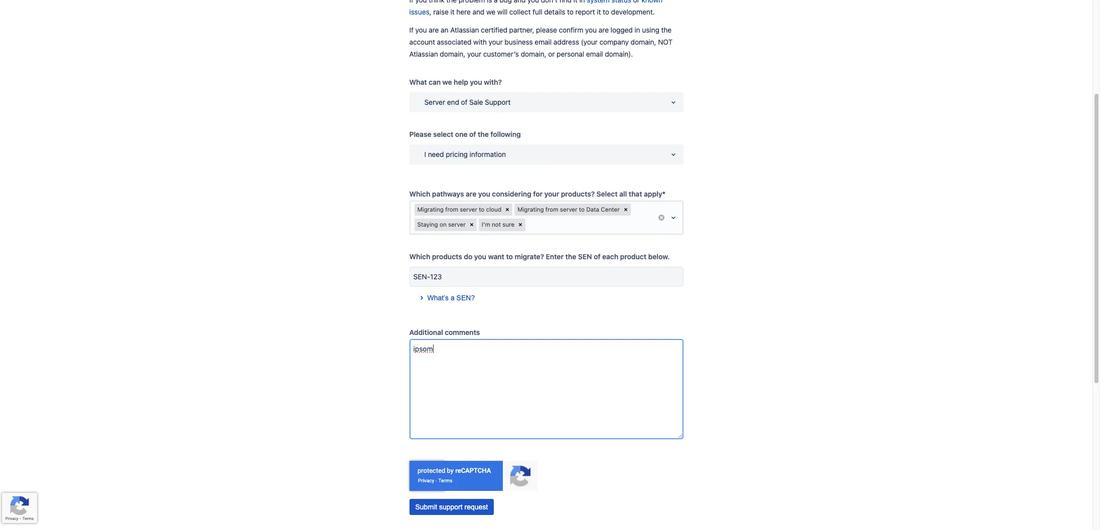 Task type: locate. For each thing, give the bounding box(es) containing it.
the
[[662, 26, 672, 34], [478, 130, 489, 139], [566, 253, 577, 261]]

report
[[576, 8, 595, 16]]

0 horizontal spatial it
[[451, 8, 455, 16]]

which
[[409, 190, 431, 198], [409, 253, 431, 261]]

email down please
[[535, 38, 552, 46]]

2 vertical spatial of
[[594, 253, 601, 261]]

submit support request
[[416, 504, 488, 512]]

1 vertical spatial your
[[467, 50, 482, 58]]

1 horizontal spatial are
[[466, 190, 477, 198]]

we right can
[[443, 78, 452, 86]]

which for which products do you want to migrate? enter the sen of each product below.
[[409, 253, 431, 261]]

it left 'here'
[[451, 8, 455, 16]]

domain, left or
[[521, 50, 547, 58]]

0 horizontal spatial atlassian
[[409, 50, 438, 58]]

known issues link
[[409, 0, 663, 16]]

1 migrating from the left
[[418, 206, 444, 213]]

we
[[487, 8, 496, 16], [443, 78, 452, 86]]

select
[[597, 190, 618, 198]]

need
[[428, 150, 444, 159]]

details
[[544, 8, 566, 16]]

full
[[533, 8, 543, 16]]

clear image
[[468, 221, 476, 229]]

migrating for migrating from server to cloud
[[418, 206, 444, 213]]

are up company on the top
[[599, 26, 609, 34]]

considering
[[492, 190, 532, 198]]

in
[[635, 26, 641, 34]]

not
[[658, 38, 673, 46]]

to
[[567, 8, 574, 16], [603, 8, 610, 16], [479, 206, 485, 213], [579, 206, 585, 213], [506, 253, 513, 261]]

of right sen
[[594, 253, 601, 261]]

staying
[[418, 221, 438, 229]]

2 vertical spatial the
[[566, 253, 577, 261]]

1 horizontal spatial we
[[487, 8, 496, 16]]

apply*
[[644, 190, 666, 198]]

clear image for i'm not sure
[[517, 221, 525, 229]]

of right end
[[461, 98, 468, 106]]

0 vertical spatial the
[[662, 26, 672, 34]]

your down with
[[467, 50, 482, 58]]

product
[[620, 253, 647, 261]]

2 horizontal spatial of
[[594, 253, 601, 261]]

here
[[457, 8, 471, 16]]

2 migrating from the left
[[518, 206, 544, 213]]

2 from from the left
[[546, 206, 559, 213]]

which left products
[[409, 253, 431, 261]]

help
[[454, 78, 468, 86]]

, raise it here and we will collect full details to report it to development.
[[430, 8, 655, 16]]

1 horizontal spatial of
[[470, 130, 476, 139]]

the inside if you are an atlassian certified partner, please confirm you are logged in using the account associated with your business email address (your company domain, not atlassian domain, your customer's domain, or personal email domain).
[[662, 26, 672, 34]]

you up (your
[[586, 26, 597, 34]]

cloud
[[486, 206, 502, 213]]

clear image
[[504, 206, 512, 214], [622, 206, 630, 214], [517, 221, 525, 229]]

support
[[439, 504, 463, 512]]

want
[[488, 253, 505, 261]]

email
[[535, 38, 552, 46], [586, 50, 603, 58]]

domain, down associated
[[440, 50, 466, 58]]

i
[[425, 150, 426, 159]]

customer's
[[483, 50, 519, 58]]

to left "cloud"
[[479, 206, 485, 213]]

you up "cloud"
[[478, 190, 491, 198]]

2 horizontal spatial are
[[599, 26, 609, 34]]

server
[[460, 206, 477, 213], [560, 206, 578, 213], [448, 221, 466, 229]]

1 horizontal spatial your
[[489, 38, 503, 46]]

if you are an atlassian certified partner, please confirm you are logged in using the account associated with your business email address (your company domain, not atlassian domain, your customer's domain, or personal email domain).
[[409, 26, 673, 58]]

0 horizontal spatial of
[[461, 98, 468, 106]]

associated
[[437, 38, 472, 46]]

1 vertical spatial atlassian
[[409, 50, 438, 58]]

1 horizontal spatial email
[[586, 50, 603, 58]]

from down which pathways are you considering for your products? select all that apply*
[[546, 206, 559, 213]]

it
[[451, 8, 455, 16], [597, 8, 601, 16]]

2 horizontal spatial the
[[662, 26, 672, 34]]

server down products?
[[560, 206, 578, 213]]

from down pathways
[[445, 206, 458, 213]]

the up not
[[662, 26, 672, 34]]

if
[[409, 26, 414, 34]]

we left will
[[487, 8, 496, 16]]

business
[[505, 38, 533, 46]]

0 horizontal spatial the
[[478, 130, 489, 139]]

following
[[491, 130, 521, 139]]

2 which from the top
[[409, 253, 431, 261]]

please
[[536, 26, 557, 34]]

confirm
[[559, 26, 584, 34]]

from for data
[[546, 206, 559, 213]]

from
[[445, 206, 458, 213], [546, 206, 559, 213]]

request
[[465, 504, 488, 512]]

clear image for migrating from server to cloud
[[504, 206, 512, 214]]

2 vertical spatial your
[[545, 190, 560, 198]]

atlassian down account
[[409, 50, 438, 58]]

1 horizontal spatial it
[[597, 8, 601, 16]]

to right report
[[603, 8, 610, 16]]

of right one
[[470, 130, 476, 139]]

clear image right sure
[[517, 221, 525, 229]]

0 horizontal spatial clear image
[[504, 206, 512, 214]]

please
[[409, 130, 432, 139]]

which products do you want to migrate? enter the sen of each product below.
[[409, 253, 670, 261]]

migrating up staying
[[418, 206, 444, 213]]

collect
[[510, 8, 531, 16]]

0 vertical spatial open image
[[668, 96, 680, 108]]

your
[[489, 38, 503, 46], [467, 50, 482, 58], [545, 190, 560, 198]]

migrate?
[[515, 253, 544, 261]]

1 horizontal spatial from
[[546, 206, 559, 213]]

0 horizontal spatial from
[[445, 206, 458, 213]]

(your
[[581, 38, 598, 46]]

2 horizontal spatial clear image
[[622, 206, 630, 214]]

,
[[430, 8, 432, 16]]

1 horizontal spatial clear image
[[517, 221, 525, 229]]

are
[[429, 26, 439, 34], [599, 26, 609, 34], [466, 190, 477, 198]]

open image
[[668, 96, 680, 108], [668, 212, 680, 224]]

1 which from the top
[[409, 190, 431, 198]]

sen?
[[457, 294, 475, 302]]

clear image right "center"
[[622, 206, 630, 214]]

your down certified at left
[[489, 38, 503, 46]]

are up migrating from server to cloud
[[466, 190, 477, 198]]

0 vertical spatial which
[[409, 190, 431, 198]]

server up clear icon
[[460, 206, 477, 213]]

1 vertical spatial the
[[478, 130, 489, 139]]

clear image right "cloud"
[[504, 206, 512, 214]]

1 vertical spatial open image
[[668, 212, 680, 224]]

domain).
[[605, 50, 633, 58]]

domain,
[[631, 38, 657, 46], [440, 50, 466, 58], [521, 50, 547, 58]]

1 horizontal spatial the
[[566, 253, 577, 261]]

are for which pathways are you considering for your products? select all that apply*
[[466, 190, 477, 198]]

2 it from the left
[[597, 8, 601, 16]]

migrating for migrating from server to data center
[[518, 206, 544, 213]]

server for cloud
[[460, 206, 477, 213]]

what's
[[428, 294, 449, 302]]

are left the an
[[429, 26, 439, 34]]

pricing
[[446, 150, 468, 159]]

clear image for migrating from server to data center
[[622, 206, 630, 214]]

0 horizontal spatial migrating
[[418, 206, 444, 213]]

each
[[603, 253, 619, 261]]

known issues
[[409, 0, 663, 16]]

0 horizontal spatial are
[[429, 26, 439, 34]]

email down (your
[[586, 50, 603, 58]]

the up information
[[478, 130, 489, 139]]

0 horizontal spatial email
[[535, 38, 552, 46]]

domain, down in
[[631, 38, 657, 46]]

pathways
[[432, 190, 464, 198]]

to right want
[[506, 253, 513, 261]]

your right for
[[545, 190, 560, 198]]

do
[[464, 253, 473, 261]]

1 vertical spatial which
[[409, 253, 431, 261]]

0 vertical spatial atlassian
[[451, 26, 479, 34]]

please select one of the following
[[409, 130, 521, 139]]

migrating down which pathways are you considering for your products? select all that apply*
[[518, 206, 544, 213]]

the left sen
[[566, 253, 577, 261]]

1 horizontal spatial atlassian
[[451, 26, 479, 34]]

server
[[425, 98, 445, 106]]

0 horizontal spatial we
[[443, 78, 452, 86]]

logged
[[611, 26, 633, 34]]

which left pathways
[[409, 190, 431, 198]]

you right if
[[416, 26, 427, 34]]

of
[[461, 98, 468, 106], [470, 130, 476, 139], [594, 253, 601, 261]]

you
[[416, 26, 427, 34], [586, 26, 597, 34], [470, 78, 482, 86], [478, 190, 491, 198], [474, 253, 487, 261]]

1 horizontal spatial migrating
[[518, 206, 544, 213]]

with?
[[484, 78, 502, 86]]

1 from from the left
[[445, 206, 458, 213]]

it right report
[[597, 8, 601, 16]]

using
[[642, 26, 660, 34]]

1 horizontal spatial domain,
[[521, 50, 547, 58]]

atlassian up associated
[[451, 26, 479, 34]]



Task type: vqa. For each thing, say whether or not it's contained in the screenshot.
Please
yes



Task type: describe. For each thing, give the bounding box(es) containing it.
migrating from server to cloud
[[418, 206, 502, 213]]

known
[[642, 0, 663, 4]]

additional comments
[[409, 329, 480, 337]]

comments
[[445, 329, 480, 337]]

address
[[554, 38, 579, 46]]

development.
[[611, 8, 655, 16]]

with
[[474, 38, 487, 46]]

Additional comments text field
[[409, 340, 684, 440]]

2 horizontal spatial your
[[545, 190, 560, 198]]

products?
[[561, 190, 595, 198]]

1 vertical spatial email
[[586, 50, 603, 58]]

which for which pathways are you considering for your products? select all that apply*
[[409, 190, 431, 198]]

select
[[433, 130, 454, 139]]

you right 'do'
[[474, 253, 487, 261]]

account
[[409, 38, 435, 46]]

are for if you are an atlassian certified partner, please confirm you are logged in using the account associated with your business email address (your company domain, not atlassian domain, your customer's domain, or personal email domain).
[[429, 26, 439, 34]]

company
[[600, 38, 629, 46]]

sen
[[578, 253, 592, 261]]

0 vertical spatial of
[[461, 98, 468, 106]]

1 open image from the top
[[668, 96, 680, 108]]

1 it from the left
[[451, 8, 455, 16]]

support
[[485, 98, 511, 106]]

products
[[432, 253, 462, 261]]

open image
[[668, 149, 680, 161]]

1 vertical spatial we
[[443, 78, 452, 86]]

migrating from server to data center
[[518, 206, 620, 213]]

i'm
[[482, 221, 490, 229]]

sure
[[503, 221, 515, 229]]

0 horizontal spatial domain,
[[440, 50, 466, 58]]

to left report
[[567, 8, 574, 16]]

clear image
[[658, 214, 666, 222]]

2 horizontal spatial domain,
[[631, 38, 657, 46]]

information
[[470, 150, 506, 159]]

on
[[440, 221, 447, 229]]

server for data
[[560, 206, 578, 213]]

0 vertical spatial your
[[489, 38, 503, 46]]

and
[[473, 8, 485, 16]]

certified
[[481, 26, 508, 34]]

what can we help you with?
[[409, 78, 502, 86]]

for
[[533, 190, 543, 198]]

0 vertical spatial email
[[535, 38, 552, 46]]

what's a sen?
[[428, 294, 475, 302]]

submit support request button
[[409, 500, 494, 516]]

staying on server
[[418, 221, 466, 229]]

which pathways are you considering for your products? select all that apply*
[[409, 190, 666, 198]]

partner,
[[510, 26, 534, 34]]

issues
[[409, 8, 430, 16]]

i'm not sure
[[482, 221, 515, 229]]

raise
[[433, 8, 449, 16]]

personal
[[557, 50, 585, 58]]

from for cloud
[[445, 206, 458, 213]]

or
[[548, 50, 555, 58]]

one
[[455, 130, 468, 139]]

additional
[[409, 329, 443, 337]]

you right the help
[[470, 78, 482, 86]]

end
[[447, 98, 459, 106]]

an
[[441, 26, 449, 34]]

0 vertical spatial we
[[487, 8, 496, 16]]

sale
[[470, 98, 483, 106]]

submit
[[416, 504, 437, 512]]

Which products do you want to migrate? Enter the SEN of each product below.  text field
[[409, 267, 684, 287]]

what
[[409, 78, 427, 86]]

will
[[498, 8, 508, 16]]

2 open image from the top
[[668, 212, 680, 224]]

0 horizontal spatial your
[[467, 50, 482, 58]]

not
[[492, 221, 501, 229]]

what's a sen? button
[[409, 282, 481, 309]]

server end of sale support
[[425, 98, 511, 106]]

all
[[620, 190, 627, 198]]

that
[[629, 190, 643, 198]]

can
[[429, 78, 441, 86]]

enter
[[546, 253, 564, 261]]

center
[[601, 206, 620, 213]]

data
[[587, 206, 600, 213]]

a
[[451, 294, 455, 302]]

server right on
[[448, 221, 466, 229]]

below.
[[649, 253, 670, 261]]

to left data
[[579, 206, 585, 213]]

i need pricing information
[[425, 150, 506, 159]]

1 vertical spatial of
[[470, 130, 476, 139]]



